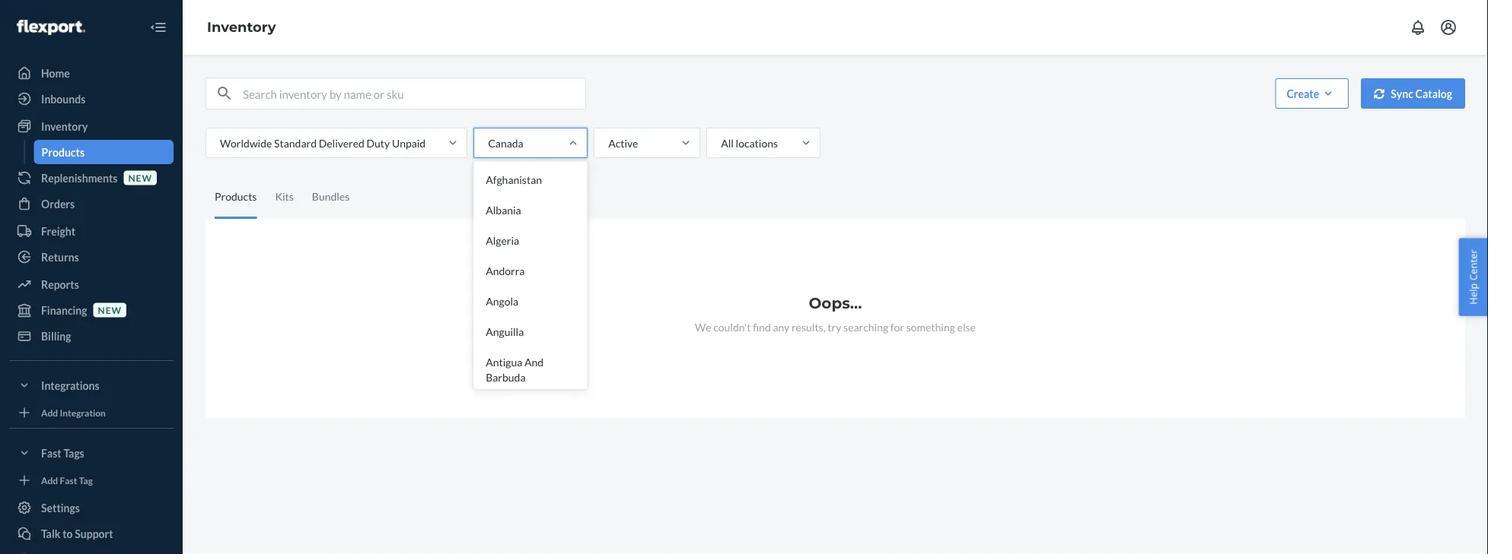 Task type: vqa. For each thing, say whether or not it's contained in the screenshot.
the mean?
no



Task type: locate. For each thing, give the bounding box(es) containing it.
kits
[[275, 190, 294, 203]]

billing
[[41, 330, 71, 343]]

inventory
[[207, 19, 276, 36], [41, 120, 88, 133]]

sync catalog button
[[1361, 78, 1465, 109]]

add integration link
[[9, 404, 174, 422]]

new down "products" link
[[128, 172, 152, 183]]

financing
[[41, 304, 87, 317]]

locations
[[736, 137, 778, 150]]

barbuda
[[486, 371, 526, 384]]

fast
[[41, 447, 61, 460], [60, 475, 77, 486]]

0 horizontal spatial inventory
[[41, 120, 88, 133]]

algeria
[[486, 234, 519, 247]]

new down reports link
[[98, 305, 122, 316]]

fast left tags
[[41, 447, 61, 460]]

add fast tag link
[[9, 472, 174, 490]]

add up settings
[[41, 475, 58, 486]]

1 vertical spatial products
[[215, 190, 257, 203]]

1 add from the top
[[41, 408, 58, 419]]

0 horizontal spatial products
[[41, 146, 85, 159]]

open notifications image
[[1409, 18, 1427, 37]]

try
[[828, 321, 841, 334]]

products left kits on the top left of page
[[215, 190, 257, 203]]

1 horizontal spatial inventory link
[[207, 19, 276, 36]]

orders link
[[9, 192, 174, 216]]

1 vertical spatial inventory
[[41, 120, 88, 133]]

products
[[41, 146, 85, 159], [215, 190, 257, 203]]

1 horizontal spatial inventory
[[207, 19, 276, 36]]

billing link
[[9, 324, 174, 349]]

inventory link
[[207, 19, 276, 36], [9, 114, 174, 139]]

couldn't
[[713, 321, 751, 334]]

2 add from the top
[[41, 475, 58, 486]]

help center button
[[1459, 238, 1488, 317]]

new
[[128, 172, 152, 183], [98, 305, 122, 316]]

0 vertical spatial fast
[[41, 447, 61, 460]]

for
[[890, 321, 904, 334]]

close navigation image
[[149, 18, 167, 37]]

inbounds link
[[9, 87, 174, 111]]

0 vertical spatial inventory
[[207, 19, 276, 36]]

1 vertical spatial inventory link
[[9, 114, 174, 139]]

products up replenishments
[[41, 146, 85, 159]]

1 vertical spatial add
[[41, 475, 58, 486]]

searching
[[843, 321, 888, 334]]

home
[[41, 67, 70, 80]]

add
[[41, 408, 58, 419], [41, 475, 58, 486]]

add for add integration
[[41, 408, 58, 419]]

anguilla
[[486, 325, 524, 338]]

integration
[[60, 408, 106, 419]]

flexport logo image
[[17, 20, 85, 35]]

support
[[75, 528, 113, 541]]

sync
[[1391, 87, 1413, 100]]

1 horizontal spatial new
[[128, 172, 152, 183]]

new for replenishments
[[128, 172, 152, 183]]

find
[[753, 321, 771, 334]]

unpaid
[[392, 137, 426, 150]]

add left 'integration' in the left bottom of the page
[[41, 408, 58, 419]]

0 vertical spatial inventory link
[[207, 19, 276, 36]]

afghanistan
[[486, 173, 542, 186]]

to
[[63, 528, 73, 541]]

tag
[[79, 475, 93, 486]]

0 horizontal spatial new
[[98, 305, 122, 316]]

inbounds
[[41, 92, 85, 105]]

canada
[[488, 137, 523, 150]]

0 vertical spatial add
[[41, 408, 58, 419]]

active
[[608, 137, 638, 150]]

1 vertical spatial fast
[[60, 475, 77, 486]]

fast inside add fast tag link
[[60, 475, 77, 486]]

fast tags button
[[9, 441, 174, 466]]

1 vertical spatial new
[[98, 305, 122, 316]]

fast left tag
[[60, 475, 77, 486]]

catalog
[[1415, 87, 1452, 100]]

fast tags
[[41, 447, 84, 460]]

0 vertical spatial products
[[41, 146, 85, 159]]

andorra
[[486, 265, 525, 277]]

talk to support
[[41, 528, 113, 541]]

0 vertical spatial new
[[128, 172, 152, 183]]

add for add fast tag
[[41, 475, 58, 486]]

sync catalog
[[1391, 87, 1452, 100]]

else
[[957, 321, 976, 334]]

returns
[[41, 251, 79, 264]]



Task type: describe. For each thing, give the bounding box(es) containing it.
standard
[[274, 137, 317, 150]]

add fast tag
[[41, 475, 93, 486]]

duty
[[367, 137, 390, 150]]

reports link
[[9, 273, 174, 297]]

1 horizontal spatial products
[[215, 190, 257, 203]]

settings link
[[9, 496, 174, 521]]

freight link
[[9, 219, 174, 244]]

we couldn't find any results, try searching for something else
[[695, 321, 976, 334]]

fast inside fast tags dropdown button
[[41, 447, 61, 460]]

all
[[721, 137, 734, 150]]

replenishments
[[41, 172, 118, 185]]

integrations button
[[9, 374, 174, 398]]

open account menu image
[[1439, 18, 1458, 37]]

sync alt image
[[1374, 88, 1385, 99]]

orders
[[41, 198, 75, 210]]

angola
[[486, 295, 518, 308]]

talk to support button
[[9, 522, 174, 547]]

antigua
[[486, 356, 522, 369]]

home link
[[9, 61, 174, 85]]

create
[[1287, 87, 1319, 100]]

tags
[[63, 447, 84, 460]]

Search inventory by name or sku text field
[[243, 78, 585, 109]]

help
[[1466, 284, 1480, 305]]

0 horizontal spatial inventory link
[[9, 114, 174, 139]]

settings
[[41, 502, 80, 515]]

products link
[[34, 140, 174, 164]]

new for financing
[[98, 305, 122, 316]]

all locations
[[721, 137, 778, 150]]

worldwide standard delivered duty unpaid
[[220, 137, 426, 150]]

something
[[906, 321, 955, 334]]

integrations
[[41, 379, 99, 392]]

help center
[[1466, 250, 1480, 305]]

freight
[[41, 225, 75, 238]]

returns link
[[9, 245, 174, 269]]

talk
[[41, 528, 60, 541]]

center
[[1466, 250, 1480, 281]]

albania
[[486, 204, 521, 217]]

antigua and barbuda
[[486, 356, 544, 384]]

results,
[[792, 321, 826, 334]]

add integration
[[41, 408, 106, 419]]

create button
[[1275, 78, 1349, 109]]

oops...
[[809, 294, 862, 313]]

and
[[524, 356, 544, 369]]

reports
[[41, 278, 79, 291]]

any
[[773, 321, 790, 334]]

worldwide
[[220, 137, 272, 150]]

we
[[695, 321, 711, 334]]

delivered
[[319, 137, 364, 150]]

bundles
[[312, 190, 350, 203]]



